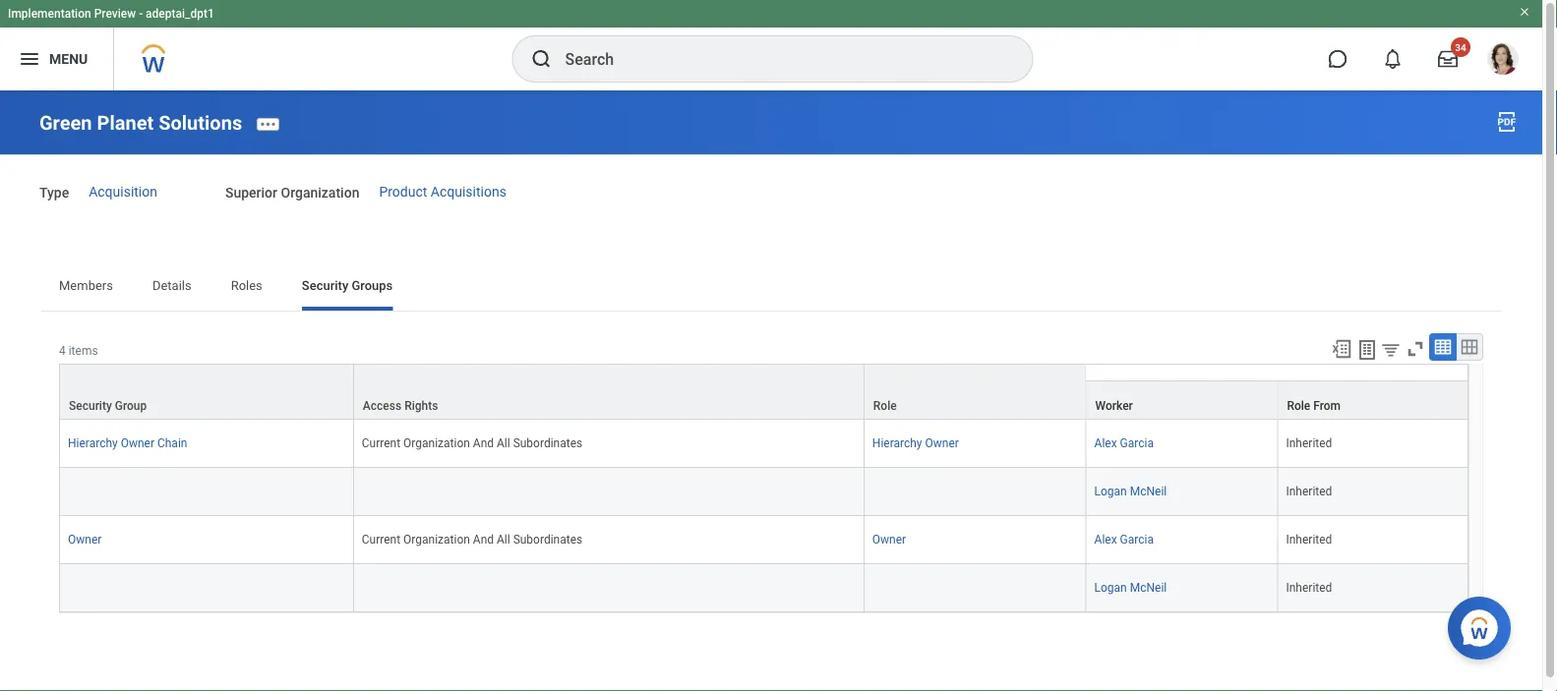 Task type: locate. For each thing, give the bounding box(es) containing it.
inherited
[[1286, 437, 1332, 451], [1286, 485, 1332, 499], [1286, 533, 1332, 547], [1286, 581, 1332, 595]]

1 vertical spatial logan mcneil link
[[1094, 581, 1167, 595]]

2 garcia from the top
[[1120, 533, 1154, 547]]

green
[[39, 111, 92, 134]]

1 role from the left
[[873, 399, 897, 413]]

1 horizontal spatial role
[[1287, 399, 1311, 413]]

row containing owner
[[59, 516, 1469, 565]]

alex garcia
[[1094, 437, 1154, 451], [1094, 533, 1154, 547]]

inherited for second the logan mcneil "link" from the bottom
[[1286, 485, 1332, 499]]

menu
[[49, 51, 88, 67]]

security left groups
[[302, 278, 348, 293]]

1 vertical spatial logan
[[1094, 581, 1127, 595]]

2 logan mcneil link from the top
[[1094, 581, 1167, 595]]

hierarchy down role popup button
[[872, 437, 922, 451]]

all
[[497, 437, 510, 451], [497, 533, 510, 547]]

items
[[69, 344, 98, 358]]

2 and from the top
[[473, 533, 494, 547]]

subordinates for owner
[[513, 533, 583, 547]]

1 alex from the top
[[1094, 437, 1117, 451]]

1 vertical spatial all
[[497, 533, 510, 547]]

1 vertical spatial alex
[[1094, 533, 1117, 547]]

0 horizontal spatial role
[[873, 399, 897, 413]]

inherited for 1st the logan mcneil "link" from the bottom
[[1286, 581, 1332, 595]]

alex garcia link
[[1094, 437, 1154, 451], [1094, 533, 1154, 547]]

0 horizontal spatial owner link
[[68, 533, 102, 547]]

all for hierarchy owner chain
[[497, 437, 510, 451]]

and
[[473, 437, 494, 451], [473, 533, 494, 547]]

2 alex garcia from the top
[[1094, 533, 1154, 547]]

current
[[362, 437, 400, 451], [362, 533, 400, 547]]

worker button
[[1087, 382, 1277, 419]]

export to excel image
[[1331, 338, 1353, 360]]

2 current organization and all subordinates from the top
[[362, 533, 583, 547]]

0 vertical spatial logan mcneil link
[[1094, 485, 1167, 499]]

owner link
[[68, 533, 102, 547], [872, 533, 906, 547]]

0 vertical spatial alex
[[1094, 437, 1117, 451]]

Search Workday  search field
[[565, 37, 992, 81]]

0 vertical spatial subordinates
[[513, 437, 583, 451]]

implementation preview -   adeptai_dpt1
[[8, 7, 214, 21]]

mcneil for second the logan mcneil "link" from the bottom
[[1130, 485, 1167, 499]]

role up hierarchy owner
[[873, 399, 897, 413]]

2 logan mcneil from the top
[[1094, 581, 1167, 595]]

role for role
[[873, 399, 897, 413]]

2 owner link from the left
[[872, 533, 906, 547]]

2 mcneil from the top
[[1130, 581, 1167, 595]]

34
[[1455, 41, 1466, 53]]

4 row from the top
[[59, 468, 1469, 516]]

1 subordinates from the top
[[513, 437, 583, 451]]

0 horizontal spatial security
[[69, 399, 112, 413]]

0 vertical spatial garcia
[[1120, 437, 1154, 451]]

2 row from the top
[[59, 381, 1469, 420]]

alex garcia for hierarchy owner
[[1094, 437, 1154, 451]]

3 row from the top
[[59, 420, 1469, 468]]

1 vertical spatial current
[[362, 533, 400, 547]]

1 vertical spatial garcia
[[1120, 533, 1154, 547]]

alex for hierarchy owner
[[1094, 437, 1117, 451]]

1 horizontal spatial hierarchy
[[872, 437, 922, 451]]

1 row from the top
[[59, 364, 1469, 420]]

alex garcia link for owner
[[1094, 533, 1154, 547]]

expand table image
[[1460, 337, 1479, 357]]

1 horizontal spatial owner link
[[872, 533, 906, 547]]

tab list
[[39, 264, 1503, 311]]

1 logan mcneil from the top
[[1094, 485, 1167, 499]]

0 vertical spatial mcneil
[[1130, 485, 1167, 499]]

3 inherited from the top
[[1286, 533, 1332, 547]]

1 horizontal spatial security
[[302, 278, 348, 293]]

2 alex from the top
[[1094, 533, 1117, 547]]

6 row from the top
[[59, 565, 1469, 613]]

1 current organization and all subordinates from the top
[[362, 437, 583, 451]]

role left the from
[[1287, 399, 1311, 413]]

0 vertical spatial logan
[[1094, 485, 1127, 499]]

implementation
[[8, 7, 91, 21]]

toolbar
[[1322, 333, 1483, 364]]

acquisition
[[89, 183, 157, 200]]

1 garcia from the top
[[1120, 437, 1154, 451]]

4 inherited from the top
[[1286, 581, 1332, 595]]

1 logan mcneil link from the top
[[1094, 485, 1167, 499]]

logan mcneil for 1st the logan mcneil "link" from the bottom
[[1094, 581, 1167, 595]]

2 vertical spatial organization
[[403, 533, 470, 547]]

logan mcneil for second the logan mcneil "link" from the bottom
[[1094, 485, 1167, 499]]

1 vertical spatial current organization and all subordinates
[[362, 533, 583, 547]]

1 and from the top
[[473, 437, 494, 451]]

all for owner
[[497, 533, 510, 547]]

1 vertical spatial alex garcia
[[1094, 533, 1154, 547]]

inbox large image
[[1438, 49, 1458, 69]]

subordinates
[[513, 437, 583, 451], [513, 533, 583, 547]]

role inside popup button
[[873, 399, 897, 413]]

organization
[[281, 185, 359, 201], [403, 437, 470, 451], [403, 533, 470, 547]]

1 vertical spatial and
[[473, 533, 494, 547]]

current organization and all subordinates for hierarchy owner chain
[[362, 437, 583, 451]]

hierarchy owner chain
[[68, 437, 187, 451]]

0 vertical spatial alex garcia
[[1094, 437, 1154, 451]]

hierarchy
[[68, 437, 118, 451], [872, 437, 922, 451]]

1 vertical spatial logan mcneil
[[1094, 581, 1167, 595]]

green planet solutions link
[[39, 111, 242, 134]]

current organization and all subordinates
[[362, 437, 583, 451], [362, 533, 583, 547]]

superior organization
[[225, 185, 359, 201]]

1 vertical spatial subordinates
[[513, 533, 583, 547]]

members
[[59, 278, 113, 293]]

1 vertical spatial security
[[69, 399, 112, 413]]

logan
[[1094, 485, 1127, 499], [1094, 581, 1127, 595]]

menu banner
[[0, 0, 1542, 91]]

justify image
[[18, 47, 41, 71]]

1 vertical spatial mcneil
[[1130, 581, 1167, 595]]

access rights button
[[354, 365, 864, 419]]

1 current from the top
[[362, 437, 400, 451]]

tab list containing members
[[39, 264, 1503, 311]]

hierarchy owner link
[[872, 437, 959, 451]]

0 vertical spatial current organization and all subordinates
[[362, 437, 583, 451]]

2 subordinates from the top
[[513, 533, 583, 547]]

role inside popup button
[[1287, 399, 1311, 413]]

1 all from the top
[[497, 437, 510, 451]]

1 inherited from the top
[[1286, 437, 1332, 451]]

tab list inside the green planet solutions main content
[[39, 264, 1503, 311]]

0 vertical spatial alex garcia link
[[1094, 437, 1154, 451]]

2 role from the left
[[1287, 399, 1311, 413]]

logan for second the logan mcneil "link" from the bottom
[[1094, 485, 1127, 499]]

acquisitions
[[431, 183, 506, 200]]

organization for owner
[[403, 533, 470, 547]]

1 logan from the top
[[1094, 485, 1127, 499]]

row
[[59, 364, 1469, 420], [59, 381, 1469, 420], [59, 420, 1469, 468], [59, 468, 1469, 516], [59, 516, 1469, 565], [59, 565, 1469, 613]]

1 vertical spatial organization
[[403, 437, 470, 451]]

product acquisitions
[[379, 183, 506, 200]]

2 all from the top
[[497, 533, 510, 547]]

logan mcneil link
[[1094, 485, 1167, 499], [1094, 581, 1167, 595]]

0 horizontal spatial hierarchy
[[68, 437, 118, 451]]

0 vertical spatial current
[[362, 437, 400, 451]]

type
[[39, 185, 69, 201]]

product acquisitions link
[[379, 183, 506, 200]]

owner
[[121, 437, 154, 451], [925, 437, 959, 451], [68, 533, 102, 547], [872, 533, 906, 547]]

2 alex garcia link from the top
[[1094, 533, 1154, 547]]

subordinates for hierarchy owner
[[513, 437, 583, 451]]

alex
[[1094, 437, 1117, 451], [1094, 533, 1117, 547]]

superior
[[225, 185, 277, 201]]

5 row from the top
[[59, 516, 1469, 565]]

logan mcneil
[[1094, 485, 1167, 499], [1094, 581, 1167, 595]]

garcia for owner
[[1120, 533, 1154, 547]]

2 logan from the top
[[1094, 581, 1127, 595]]

preview
[[94, 7, 136, 21]]

security left group
[[69, 399, 112, 413]]

cell
[[59, 468, 354, 516], [354, 468, 865, 516], [865, 468, 1087, 516], [59, 565, 354, 613], [354, 565, 865, 613], [865, 565, 1087, 613]]

2 hierarchy from the left
[[872, 437, 922, 451]]

mcneil
[[1130, 485, 1167, 499], [1130, 581, 1167, 595]]

0 vertical spatial security
[[302, 278, 348, 293]]

1 hierarchy from the left
[[68, 437, 118, 451]]

0 vertical spatial all
[[497, 437, 510, 451]]

security inside the 'security group' popup button
[[69, 399, 112, 413]]

inherited for alex garcia link related to hierarchy owner
[[1286, 437, 1332, 451]]

security group button
[[60, 365, 353, 419]]

role from
[[1287, 399, 1341, 413]]

worker
[[1095, 399, 1133, 413]]

export to worksheets image
[[1356, 338, 1379, 362]]

0 vertical spatial logan mcneil
[[1094, 485, 1167, 499]]

role
[[873, 399, 897, 413], [1287, 399, 1311, 413]]

1 vertical spatial alex garcia link
[[1094, 533, 1154, 547]]

0 vertical spatial and
[[473, 437, 494, 451]]

garcia
[[1120, 437, 1154, 451], [1120, 533, 1154, 547]]

alex for owner
[[1094, 533, 1117, 547]]

1 alex garcia link from the top
[[1094, 437, 1154, 451]]

hierarchy down security group
[[68, 437, 118, 451]]

2 current from the top
[[362, 533, 400, 547]]

2 inherited from the top
[[1286, 485, 1332, 499]]

row containing worker
[[59, 381, 1469, 420]]

1 alex garcia from the top
[[1094, 437, 1154, 451]]

1 mcneil from the top
[[1130, 485, 1167, 499]]

organization for hierarchy owner chain
[[403, 437, 470, 451]]

security
[[302, 278, 348, 293], [69, 399, 112, 413]]



Task type: describe. For each thing, give the bounding box(es) containing it.
adeptai_dpt1
[[146, 7, 214, 21]]

logan for 1st the logan mcneil "link" from the bottom
[[1094, 581, 1127, 595]]

view printable version (pdf) image
[[1495, 110, 1519, 134]]

access
[[363, 399, 402, 413]]

hierarchy owner chain link
[[68, 437, 187, 451]]

hierarchy owner
[[872, 437, 959, 451]]

current for hierarchy owner chain
[[362, 437, 400, 451]]

4 items
[[59, 344, 98, 358]]

garcia for hierarchy owner
[[1120, 437, 1154, 451]]

security for security groups
[[302, 278, 348, 293]]

current organization and all subordinates for owner
[[362, 533, 583, 547]]

profile logan mcneil image
[[1487, 43, 1519, 79]]

rights
[[404, 399, 438, 413]]

roles
[[231, 278, 262, 293]]

select to filter grid data image
[[1380, 339, 1402, 360]]

green planet solutions main content
[[0, 91, 1542, 692]]

access rights
[[363, 399, 438, 413]]

hierarchy for hierarchy owner chain
[[68, 437, 118, 451]]

0 vertical spatial organization
[[281, 185, 359, 201]]

hierarchy for hierarchy owner
[[872, 437, 922, 451]]

chain
[[157, 437, 187, 451]]

table image
[[1433, 337, 1453, 357]]

security group
[[69, 399, 147, 413]]

alex garcia for owner
[[1094, 533, 1154, 547]]

role for role from
[[1287, 399, 1311, 413]]

toolbar inside the green planet solutions main content
[[1322, 333, 1483, 364]]

inherited for owner's alex garcia link
[[1286, 533, 1332, 547]]

group
[[115, 399, 147, 413]]

close environment banner image
[[1519, 6, 1531, 18]]

solutions
[[159, 111, 242, 134]]

planet
[[97, 111, 154, 134]]

menu button
[[0, 28, 113, 91]]

current for owner
[[362, 533, 400, 547]]

groups
[[352, 278, 393, 293]]

row containing security group
[[59, 364, 1469, 420]]

and for hierarchy owner chain
[[473, 437, 494, 451]]

34 button
[[1426, 37, 1471, 81]]

notifications large image
[[1383, 49, 1403, 69]]

role from button
[[1278, 382, 1468, 419]]

from
[[1314, 399, 1341, 413]]

security groups
[[302, 278, 393, 293]]

-
[[139, 7, 143, 21]]

green planet solutions
[[39, 111, 242, 134]]

search image
[[530, 47, 553, 71]]

fullscreen image
[[1405, 338, 1426, 360]]

acquisition link
[[89, 183, 157, 200]]

row containing hierarchy owner chain
[[59, 420, 1469, 468]]

mcneil for 1st the logan mcneil "link" from the bottom
[[1130, 581, 1167, 595]]

4
[[59, 344, 66, 358]]

security for security group
[[69, 399, 112, 413]]

alex garcia link for hierarchy owner
[[1094, 437, 1154, 451]]

product
[[379, 183, 427, 200]]

and for owner
[[473, 533, 494, 547]]

1 owner link from the left
[[68, 533, 102, 547]]

role button
[[865, 365, 1086, 419]]

details
[[152, 278, 191, 293]]



Task type: vqa. For each thing, say whether or not it's contained in the screenshot.
"MAIN CONTENT"
no



